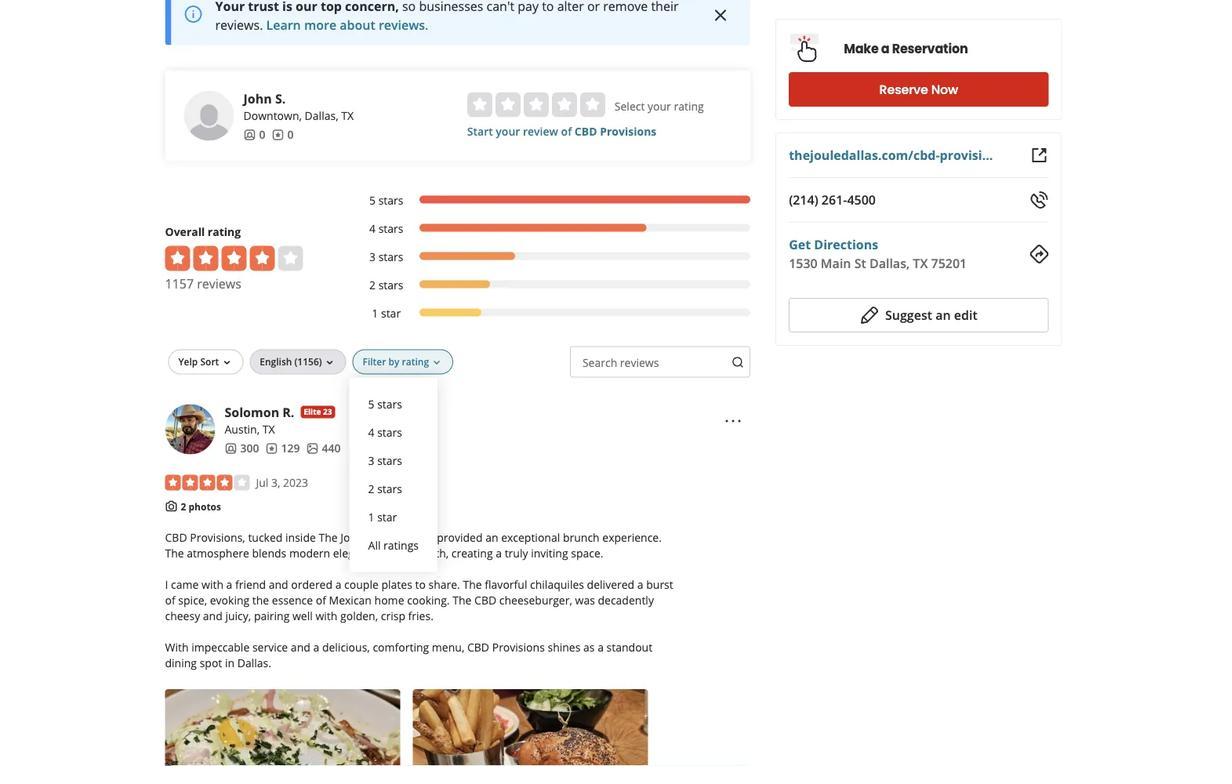 Task type: describe. For each thing, give the bounding box(es) containing it.
5 for filter reviews by 5 stars rating element
[[369, 193, 376, 208]]

sort
[[200, 355, 219, 368]]

burst
[[646, 577, 674, 592]]

star for filter reviews by 1 star rating element
[[381, 306, 401, 321]]

elegance
[[333, 546, 379, 561]]

24 phone v2 image
[[1030, 191, 1049, 209]]

english
[[260, 355, 292, 368]]

reserve
[[880, 81, 929, 98]]

3 for filter reviews by 3 stars rating element
[[369, 250, 376, 265]]

2023
[[283, 475, 308, 490]]

blends
[[252, 546, 287, 561]]

stars for filter reviews by 5 stars rating element
[[379, 193, 404, 208]]

austin,
[[225, 422, 260, 437]]

main
[[821, 255, 851, 272]]

stars for filter reviews by 3 stars rating element
[[379, 250, 404, 265]]

0 for the friends element containing 0
[[259, 127, 265, 142]]

friend
[[235, 577, 266, 592]]

reserve now link
[[789, 72, 1049, 107]]

tx inside john s. downtown, dallas, tx
[[341, 108, 354, 123]]

hotel,
[[369, 530, 398, 545]]

1530
[[789, 255, 818, 272]]

pay
[[518, 0, 539, 14]]

couple
[[344, 577, 379, 592]]

flavorful
[[485, 577, 527, 592]]

the down share.
[[453, 593, 472, 608]]

16 friends v2 image
[[225, 442, 237, 455]]

solomon r.
[[225, 404, 294, 421]]

3,
[[271, 475, 280, 490]]

5 stars button
[[362, 390, 425, 419]]

provisi…
[[940, 147, 993, 164]]

129
[[281, 441, 300, 456]]

filter reviews by 5 stars rating element
[[353, 193, 751, 208]]

alter
[[557, 0, 584, 14]]

all ratings button
[[362, 532, 425, 560]]

a inside cbd provisions, tucked inside the joule hotel, dallas, provided an exceptional brunch experience. the atmosphere blends modern elegance with warmth, creating a truly inviting space.
[[496, 546, 502, 561]]

elite
[[304, 407, 321, 417]]

stars for filter reviews by 2 stars rating element
[[379, 278, 404, 293]]

crisp
[[381, 608, 405, 623]]

reservation
[[892, 40, 968, 58]]

learn more about reviews. link
[[266, 16, 429, 33]]

1 vertical spatial rating
[[208, 224, 241, 239]]

provided
[[437, 530, 483, 545]]

tx inside "elite 23 austin, tx"
[[263, 422, 275, 437]]

stars for 5 stars "button"
[[377, 397, 402, 412]]

was
[[575, 593, 595, 608]]

16 friends v2 image
[[244, 129, 256, 141]]

4 for 'filter reviews by 4 stars rating' element
[[369, 221, 376, 236]]

an inside button
[[936, 307, 951, 324]]

fries.
[[408, 608, 434, 623]]

cbd inside with impeccable service and a delicious, comforting menu, cbd provisions shines as a standout dining spot in dallas.
[[467, 640, 490, 655]]

yelp
[[178, 355, 198, 368]]

filter reviews by 1 star rating element
[[353, 306, 751, 321]]

1 for 1 star button at the bottom left of the page
[[368, 510, 375, 525]]

thejouledallas.com/cbd-
[[789, 147, 940, 164]]

1 horizontal spatial with
[[316, 608, 338, 623]]

1 horizontal spatial of
[[316, 593, 326, 608]]

so businesses can't pay to alter or remove their reviews.
[[215, 0, 679, 33]]

space.
[[571, 546, 604, 561]]

st
[[855, 255, 867, 272]]

cbd right review
[[575, 124, 597, 139]]

the up i
[[165, 546, 184, 561]]

reviews element for solomon r.
[[265, 441, 300, 456]]

4 star rating image for jul 3, 2023
[[165, 475, 250, 491]]

rating for filter by rating
[[402, 355, 429, 368]]

0 for reviews element containing 0
[[287, 127, 294, 142]]

english (1156) button
[[250, 350, 346, 375]]

rating for select your rating
[[674, 99, 704, 114]]

edit
[[954, 307, 978, 324]]

get directions 1530 main st dallas, tx 75201
[[789, 236, 967, 272]]

23
[[323, 407, 332, 417]]

4 star rating image for 1157 reviews
[[165, 246, 303, 271]]

16 review v2 image for solomon r.
[[265, 442, 278, 455]]

i
[[165, 577, 168, 592]]

photos
[[189, 500, 221, 513]]

or
[[587, 0, 600, 14]]

a right make
[[881, 40, 890, 58]]

jul 3, 2023
[[256, 475, 308, 490]]

info alert
[[165, 0, 751, 45]]

select
[[615, 99, 645, 114]]

cheesy
[[165, 608, 200, 623]]

the
[[252, 593, 269, 608]]

get directions link
[[789, 236, 879, 253]]

modern
[[289, 546, 330, 561]]

i came with a friend and ordered a couple plates to share. the flavorful chilaquiles delivered a burst of spice, evoking the essence of mexican home cooking. the cbd cheeseburger, was decadently cheesy and juicy, pairing well with golden, crisp fries.
[[165, 577, 674, 623]]

your for start
[[496, 124, 520, 139]]

by
[[389, 355, 400, 368]]

share.
[[429, 577, 460, 592]]

close image
[[712, 6, 730, 25]]

5 stars for 5 stars "button"
[[368, 397, 402, 412]]

filter reviews by 2 stars rating element
[[353, 277, 751, 293]]

1 vertical spatial with
[[202, 577, 224, 592]]

in
[[225, 655, 235, 670]]

spice,
[[178, 593, 207, 608]]

photos element
[[306, 441, 341, 456]]

16 camera v2 image
[[165, 500, 178, 513]]

3 stars for filter reviews by 3 stars rating element
[[369, 250, 404, 265]]

start your review of cbd provisions
[[467, 124, 657, 139]]

stars for 3 stars button
[[377, 454, 402, 468]]

300
[[240, 441, 259, 456]]

16 review v2 image for john s.
[[272, 129, 284, 141]]

s.
[[275, 90, 286, 107]]

chilaquiles
[[530, 577, 584, 592]]

photo of john s. image
[[184, 91, 234, 141]]

1 star for filter reviews by 1 star rating element
[[372, 306, 401, 321]]

atmosphere
[[187, 546, 249, 561]]

juicy,
[[225, 608, 251, 623]]

dallas, inside cbd provisions, tucked inside the joule hotel, dallas, provided an exceptional brunch experience. the atmosphere blends modern elegance with warmth, creating a truly inviting space.
[[400, 530, 434, 545]]

cbd inside cbd provisions, tucked inside the joule hotel, dallas, provided an exceptional brunch experience. the atmosphere blends modern elegance with warmth, creating a truly inviting space.
[[165, 530, 187, 545]]

filter by rating
[[363, 355, 429, 368]]

make
[[844, 40, 879, 58]]

evoking
[[210, 593, 250, 608]]

2 stars button
[[362, 475, 425, 503]]

24 info v2 image
[[184, 5, 203, 24]]

make a reservation
[[844, 40, 968, 58]]

john s. link
[[244, 90, 286, 107]]

creating
[[452, 546, 493, 561]]

2 photos
[[181, 500, 221, 513]]

to inside so businesses can't pay to alter or remove their reviews.
[[542, 0, 554, 14]]

inside
[[286, 530, 316, 545]]

so
[[402, 0, 416, 14]]

filter reviews by 3 stars rating element
[[353, 249, 751, 265]]

tx inside get directions 1530 main st dallas, tx 75201
[[913, 255, 928, 272]]

all ratings
[[368, 538, 419, 553]]

reviews. inside so businesses can't pay to alter or remove their reviews.
[[215, 16, 263, 33]]

5 for 5 stars "button"
[[368, 397, 375, 412]]

select your rating
[[615, 99, 704, 114]]

2 horizontal spatial of
[[561, 124, 572, 139]]



Task type: vqa. For each thing, say whether or not it's contained in the screenshot.
bottommost TERMS
no



Task type: locate. For each thing, give the bounding box(es) containing it.
and inside with impeccable service and a delicious, comforting menu, cbd provisions shines as a standout dining spot in dallas.
[[291, 640, 310, 655]]

remove
[[603, 0, 648, 14]]

0 horizontal spatial of
[[165, 593, 175, 608]]

the up modern
[[319, 530, 338, 545]]

1 horizontal spatial dallas,
[[400, 530, 434, 545]]

menu,
[[432, 640, 465, 655]]

0 vertical spatial 2 stars
[[369, 278, 404, 293]]

2 0 from the left
[[287, 127, 294, 142]]

16 photos v2 image
[[306, 442, 319, 455]]

elite 23 link
[[301, 406, 335, 419]]

16 chevron down v2 image for english (1156)
[[324, 357, 336, 369]]

with up evoking
[[202, 577, 224, 592]]

16 chevron down v2 image for filter by rating
[[431, 357, 443, 369]]

2 vertical spatial tx
[[263, 422, 275, 437]]

star
[[381, 306, 401, 321], [377, 510, 397, 525]]

0 horizontal spatial provisions
[[492, 640, 545, 655]]

provisions down select
[[600, 124, 657, 139]]

0 inside reviews element
[[287, 127, 294, 142]]

3 inside filter reviews by 3 stars rating element
[[369, 250, 376, 265]]

reviews right 1157
[[197, 275, 241, 292]]

shines
[[548, 640, 581, 655]]

4 star rating image
[[165, 246, 303, 271], [165, 475, 250, 491]]

1 vertical spatial 5 stars
[[368, 397, 402, 412]]

2 vertical spatial and
[[291, 640, 310, 655]]

as
[[584, 640, 595, 655]]

2 up 1 star button at the bottom left of the page
[[368, 482, 375, 497]]

0 vertical spatial reviews element
[[272, 127, 294, 143]]

review
[[523, 124, 558, 139]]

0 horizontal spatial 16 chevron down v2 image
[[324, 357, 336, 369]]

2 horizontal spatial tx
[[913, 255, 928, 272]]

0 vertical spatial dallas,
[[305, 108, 339, 123]]

4 for 4 stars button
[[368, 425, 375, 440]]

overall rating
[[165, 224, 241, 239]]

4 inside button
[[368, 425, 375, 440]]

overall
[[165, 224, 205, 239]]

1 horizontal spatial and
[[269, 577, 288, 592]]

reviews. left learn
[[215, 16, 263, 33]]

1 star button
[[362, 503, 425, 532]]

ordered
[[291, 577, 333, 592]]

rating element
[[467, 92, 605, 117]]

photo of solomon r. image
[[165, 405, 215, 455]]

and right service
[[291, 640, 310, 655]]

1 vertical spatial star
[[377, 510, 397, 525]]

1 vertical spatial 1
[[368, 510, 375, 525]]

2 vertical spatial 2
[[181, 500, 186, 513]]

2 stars up by
[[369, 278, 404, 293]]

0 horizontal spatial with
[[202, 577, 224, 592]]

tx down solomon r. link
[[263, 422, 275, 437]]

None radio
[[467, 92, 492, 117], [552, 92, 577, 117], [580, 92, 605, 117], [467, 92, 492, 117], [552, 92, 577, 117], [580, 92, 605, 117]]

dallas, right the st
[[870, 255, 910, 272]]

dining
[[165, 655, 197, 670]]

1 vertical spatial to
[[415, 577, 426, 592]]

24 pencil v2 image
[[860, 306, 879, 325]]

1 horizontal spatial your
[[648, 99, 671, 114]]

1157
[[165, 275, 194, 292]]

3 stars inside filter reviews by 3 stars rating element
[[369, 250, 404, 265]]

0 horizontal spatial an
[[486, 530, 498, 545]]

2 reviews. from the left
[[379, 16, 429, 33]]

stars for 'filter reviews by 4 stars rating' element
[[379, 221, 404, 236]]

3 stars inside 3 stars button
[[368, 454, 402, 468]]

16 chevron down v2 image inside filter by rating dropdown button
[[431, 357, 443, 369]]

1 up hotel,
[[368, 510, 375, 525]]

with down hotel,
[[381, 546, 403, 561]]

0 vertical spatial friends element
[[244, 127, 265, 143]]

a right as
[[598, 640, 604, 655]]

yelp sort button
[[168, 350, 243, 375]]

friends element for john s.
[[244, 127, 265, 143]]

1 vertical spatial reviews element
[[265, 441, 300, 456]]

delivered
[[587, 577, 635, 592]]

experience.
[[603, 530, 662, 545]]

1 up filter
[[372, 306, 378, 321]]

4 stars for 'filter reviews by 4 stars rating' element
[[369, 221, 404, 236]]

0 vertical spatial 16 review v2 image
[[272, 129, 284, 141]]

1 reviews. from the left
[[215, 16, 263, 33]]

warmth,
[[406, 546, 449, 561]]

0 vertical spatial an
[[936, 307, 951, 324]]

provisions,
[[190, 530, 245, 545]]

(214)
[[789, 191, 819, 208]]

friends element for solomon r.
[[225, 441, 259, 456]]

tx right downtown,
[[341, 108, 354, 123]]

friends element
[[244, 127, 265, 143], [225, 441, 259, 456]]

cheeseburger,
[[499, 593, 572, 608]]

friends element down austin,
[[225, 441, 259, 456]]

0 horizontal spatial reviews
[[197, 275, 241, 292]]

john s. downtown, dallas, tx
[[244, 90, 354, 123]]

2 vertical spatial with
[[316, 608, 338, 623]]

1 star up by
[[372, 306, 401, 321]]

(no rating) image
[[467, 92, 605, 117]]

2 horizontal spatial dallas,
[[870, 255, 910, 272]]

of down i
[[165, 593, 175, 608]]

tx left 75201
[[913, 255, 928, 272]]

1 vertical spatial dallas,
[[870, 255, 910, 272]]

brunch
[[563, 530, 600, 545]]

3 stars
[[369, 250, 404, 265], [368, 454, 402, 468]]

home
[[375, 593, 404, 608]]

440
[[322, 441, 341, 456]]

1 horizontal spatial 16 chevron down v2 image
[[431, 357, 443, 369]]

16 chevron down v2 image right the filter by rating
[[431, 357, 443, 369]]

friends element containing 0
[[244, 127, 265, 143]]

your right 'start'
[[496, 124, 520, 139]]

0 inside the friends element
[[259, 127, 265, 142]]

now
[[932, 81, 959, 98]]

1 horizontal spatial an
[[936, 307, 951, 324]]

0 vertical spatial reviews
[[197, 275, 241, 292]]

0 down downtown,
[[287, 127, 294, 142]]

0 horizontal spatial your
[[496, 124, 520, 139]]

0 horizontal spatial 0
[[259, 127, 265, 142]]

reviews element down "elite 23 austin, tx"
[[265, 441, 300, 456]]

0 horizontal spatial tx
[[263, 422, 275, 437]]

(214) 261-4500
[[789, 191, 876, 208]]

1 vertical spatial 16 review v2 image
[[265, 442, 278, 455]]

came
[[171, 577, 199, 592]]

reviews for 1157 reviews
[[197, 275, 241, 292]]

exceptional
[[501, 530, 560, 545]]

dallas,
[[305, 108, 339, 123], [870, 255, 910, 272], [400, 530, 434, 545]]

2 4 star rating image from the top
[[165, 475, 250, 491]]

5 stars inside "button"
[[368, 397, 402, 412]]

cbd down 16 camera v2 image
[[165, 530, 187, 545]]

16 review v2 image left 129
[[265, 442, 278, 455]]

of down ordered
[[316, 593, 326, 608]]

the right share.
[[463, 577, 482, 592]]

1 vertical spatial 3 stars
[[368, 454, 402, 468]]

downtown,
[[244, 108, 302, 123]]

2 stars down 3 stars button
[[368, 482, 402, 497]]

1 inside button
[[368, 510, 375, 525]]

learn more about reviews.
[[266, 16, 429, 33]]

0 vertical spatial 5
[[369, 193, 376, 208]]

0 vertical spatial star
[[381, 306, 401, 321]]

standout
[[607, 640, 653, 655]]

1 horizontal spatial rating
[[402, 355, 429, 368]]

4 stars for 4 stars button
[[368, 425, 402, 440]]

a left burst
[[638, 577, 644, 592]]

16 chevron down v2 image
[[324, 357, 336, 369], [431, 357, 443, 369]]

with impeccable service and a delicious, comforting menu, cbd provisions shines as a standout dining spot in dallas.
[[165, 640, 653, 670]]

2 right 16 camera v2 image
[[181, 500, 186, 513]]

reviews for search reviews
[[620, 355, 659, 370]]

service
[[252, 640, 288, 655]]

of
[[561, 124, 572, 139], [165, 593, 175, 608], [316, 593, 326, 608]]

with
[[165, 640, 189, 655]]

16 review v2 image down downtown,
[[272, 129, 284, 141]]

2 inside button
[[368, 482, 375, 497]]

5 stars for filter reviews by 5 stars rating element
[[369, 193, 404, 208]]

2 for filter reviews by 2 stars rating element
[[369, 278, 376, 293]]

0 vertical spatial tx
[[341, 108, 354, 123]]

your for select
[[648, 99, 671, 114]]

reviews.
[[215, 16, 263, 33], [379, 16, 429, 33]]

reviews element down downtown,
[[272, 127, 294, 143]]

0 vertical spatial 4
[[369, 221, 376, 236]]

menu image
[[724, 412, 743, 430]]

4500
[[847, 191, 876, 208]]

john
[[244, 90, 272, 107]]

get
[[789, 236, 811, 253]]

3 stars button
[[362, 447, 425, 475]]

stars for 2 stars button
[[377, 482, 402, 497]]

1 star
[[372, 306, 401, 321], [368, 510, 397, 525]]

solomon r. link
[[225, 404, 294, 421]]

reviews element containing 129
[[265, 441, 300, 456]]

of right review
[[561, 124, 572, 139]]

jul
[[256, 475, 269, 490]]

1 4 star rating image from the top
[[165, 246, 303, 271]]

1 0 from the left
[[259, 127, 265, 142]]

0 vertical spatial with
[[381, 546, 403, 561]]

provisions inside with impeccable service and a delicious, comforting menu, cbd provisions shines as a standout dining spot in dallas.
[[492, 640, 545, 655]]

dallas.
[[237, 655, 271, 670]]

2 stars for 2 stars button
[[368, 482, 402, 497]]

star up by
[[381, 306, 401, 321]]

search image
[[732, 356, 744, 369]]

2
[[369, 278, 376, 293], [368, 482, 375, 497], [181, 500, 186, 513]]

star up hotel,
[[377, 510, 397, 525]]

a left truly
[[496, 546, 502, 561]]

cbd inside i came with a friend and ordered a couple plates to share. the flavorful chilaquiles delivered a burst of spice, evoking the essence of mexican home cooking. the cbd cheeseburger, was decadently cheesy and juicy, pairing well with golden, crisp fries.
[[475, 593, 497, 608]]

1 star inside button
[[368, 510, 397, 525]]

0 vertical spatial provisions
[[600, 124, 657, 139]]

0 horizontal spatial dallas,
[[305, 108, 339, 123]]

stars inside button
[[377, 425, 402, 440]]

dallas, up warmth,
[[400, 530, 434, 545]]

a up mexican
[[335, 577, 342, 592]]

2 horizontal spatial rating
[[674, 99, 704, 114]]

1 vertical spatial friends element
[[225, 441, 259, 456]]

delicious,
[[322, 640, 370, 655]]

r.
[[283, 404, 294, 421]]

with inside cbd provisions, tucked inside the joule hotel, dallas, provided an exceptional brunch experience. the atmosphere blends modern elegance with warmth, creating a truly inviting space.
[[381, 546, 403, 561]]

24 external link v2 image
[[1030, 146, 1049, 165]]

1 horizontal spatial to
[[542, 0, 554, 14]]

comforting
[[373, 640, 429, 655]]

16 chevron down v2 image inside english (1156) dropdown button
[[324, 357, 336, 369]]

elite 23 austin, tx
[[225, 407, 332, 437]]

and up the essence
[[269, 577, 288, 592]]

filter reviews by 4 stars rating element
[[353, 221, 751, 237]]

1 16 chevron down v2 image from the left
[[324, 357, 336, 369]]

businesses
[[419, 0, 483, 14]]

stars for 4 stars button
[[377, 425, 402, 440]]

stars inside "button"
[[377, 397, 402, 412]]

dallas, inside get directions 1530 main st dallas, tx 75201
[[870, 255, 910, 272]]

rating right the overall
[[208, 224, 241, 239]]

0 right 16 friends v2 image at the top left
[[259, 127, 265, 142]]

golden,
[[340, 608, 378, 623]]

0 horizontal spatial reviews.
[[215, 16, 263, 33]]

0 vertical spatial and
[[269, 577, 288, 592]]

1 horizontal spatial provisions
[[600, 124, 657, 139]]

1 horizontal spatial reviews.
[[379, 16, 429, 33]]

1 vertical spatial provisions
[[492, 640, 545, 655]]

reviews right search
[[620, 355, 659, 370]]

1 vertical spatial tx
[[913, 255, 928, 272]]

2 for 2 stars button
[[368, 482, 375, 497]]

1 horizontal spatial reviews
[[620, 355, 659, 370]]

cbd
[[575, 124, 597, 139], [165, 530, 187, 545], [475, 593, 497, 608], [467, 640, 490, 655]]

0 vertical spatial 1
[[372, 306, 378, 321]]

essence
[[272, 593, 313, 608]]

dallas, inside john s. downtown, dallas, tx
[[305, 108, 339, 123]]

1 vertical spatial 4 star rating image
[[165, 475, 250, 491]]

with right well
[[316, 608, 338, 623]]

4 stars inside button
[[368, 425, 402, 440]]

2 stars for filter reviews by 2 stars rating element
[[369, 278, 404, 293]]

more
[[304, 16, 337, 33]]

4 stars
[[369, 221, 404, 236], [368, 425, 402, 440]]

5
[[369, 193, 376, 208], [368, 397, 375, 412]]

1 vertical spatial an
[[486, 530, 498, 545]]

0 vertical spatial your
[[648, 99, 671, 114]]

2 up filter
[[369, 278, 376, 293]]

truly
[[505, 546, 528, 561]]

1 vertical spatial and
[[203, 608, 223, 623]]

0 vertical spatial 3
[[369, 250, 376, 265]]

an inside cbd provisions, tucked inside the joule hotel, dallas, provided an exceptional brunch experience. the atmosphere blends modern elegance with warmth, creating a truly inviting space.
[[486, 530, 498, 545]]

to right pay at the left top of page
[[542, 0, 554, 14]]

1 vertical spatial your
[[496, 124, 520, 139]]

2 horizontal spatial with
[[381, 546, 403, 561]]

24 directions v2 image
[[1030, 245, 1049, 264]]

2 16 chevron down v2 image from the left
[[431, 357, 443, 369]]

1 vertical spatial 2 stars
[[368, 482, 402, 497]]

an
[[936, 307, 951, 324], [486, 530, 498, 545]]

and
[[269, 577, 288, 592], [203, 608, 223, 623], [291, 640, 310, 655]]

5 inside "button"
[[368, 397, 375, 412]]

16 chevron down v2 image right (1156)
[[324, 357, 336, 369]]

261-
[[822, 191, 847, 208]]

4 star rating image up 1157 reviews
[[165, 246, 303, 271]]

0 vertical spatial rating
[[674, 99, 704, 114]]

rating right by
[[402, 355, 429, 368]]

2 stars inside filter reviews by 2 stars rating element
[[369, 278, 404, 293]]

tx
[[341, 108, 354, 123], [913, 255, 928, 272], [263, 422, 275, 437]]

1 star up hotel,
[[368, 510, 397, 525]]

0 vertical spatial 5 stars
[[369, 193, 404, 208]]

0 horizontal spatial to
[[415, 577, 426, 592]]

star for 1 star button at the bottom left of the page
[[377, 510, 397, 525]]

to inside i came with a friend and ordered a couple plates to share. the flavorful chilaquiles delivered a burst of spice, evoking the essence of mexican home cooking. the cbd cheeseburger, was decadently cheesy and juicy, pairing well with golden, crisp fries.
[[415, 577, 426, 592]]

cooking.
[[407, 593, 450, 608]]

0 vertical spatial 4 stars
[[369, 221, 404, 236]]

an up creating
[[486, 530, 498, 545]]

your right select
[[648, 99, 671, 114]]

your
[[648, 99, 671, 114], [496, 124, 520, 139]]

0 horizontal spatial and
[[203, 608, 223, 623]]

1 vertical spatial reviews
[[620, 355, 659, 370]]

0 vertical spatial 4 star rating image
[[165, 246, 303, 271]]

0 vertical spatial to
[[542, 0, 554, 14]]

4 star rating image up photos
[[165, 475, 250, 491]]

16 review v2 image
[[272, 129, 284, 141], [265, 442, 278, 455]]

rating inside dropdown button
[[402, 355, 429, 368]]

1 vertical spatial 5
[[368, 397, 375, 412]]

3 stars for 3 stars button
[[368, 454, 402, 468]]

mexican
[[329, 593, 372, 608]]

0 horizontal spatial rating
[[208, 224, 241, 239]]

cbd down the flavorful
[[475, 593, 497, 608]]

inviting
[[531, 546, 568, 561]]

and down evoking
[[203, 608, 223, 623]]

reviews element for john s.
[[272, 127, 294, 143]]

2 stars inside 2 stars button
[[368, 482, 402, 497]]

start
[[467, 124, 493, 139]]

a left delicious,
[[313, 640, 319, 655]]

their
[[651, 0, 679, 14]]

can't
[[487, 0, 515, 14]]

16 chevron down v2 image
[[221, 357, 233, 369]]

friends element containing 300
[[225, 441, 259, 456]]

3 inside 3 stars button
[[368, 454, 375, 468]]

1 vertical spatial 4 stars
[[368, 425, 402, 440]]

to up cooking.
[[415, 577, 426, 592]]

spot
[[200, 655, 222, 670]]

provisions
[[600, 124, 657, 139], [492, 640, 545, 655]]

reviews element
[[272, 127, 294, 143], [265, 441, 300, 456]]

decadently
[[598, 593, 654, 608]]

2 vertical spatial rating
[[402, 355, 429, 368]]

2 horizontal spatial and
[[291, 640, 310, 655]]

rating right select
[[674, 99, 704, 114]]

  text field
[[570, 346, 751, 378]]

1 vertical spatial 4
[[368, 425, 375, 440]]

reviews. down the so on the left top of the page
[[379, 16, 429, 33]]

dallas, right downtown,
[[305, 108, 339, 123]]

ratings
[[384, 538, 419, 553]]

to
[[542, 0, 554, 14], [415, 577, 426, 592]]

1 horizontal spatial 0
[[287, 127, 294, 142]]

provisions left shines
[[492, 640, 545, 655]]

reviews element containing 0
[[272, 127, 294, 143]]

1 for filter reviews by 1 star rating element
[[372, 306, 378, 321]]

an left edit
[[936, 307, 951, 324]]

the
[[319, 530, 338, 545], [165, 546, 184, 561], [463, 577, 482, 592], [453, 593, 472, 608]]

1 star for 1 star button at the bottom left of the page
[[368, 510, 397, 525]]

friends element down downtown,
[[244, 127, 265, 143]]

cbd right menu,
[[467, 640, 490, 655]]

2 vertical spatial dallas,
[[400, 530, 434, 545]]

1 vertical spatial 1 star
[[368, 510, 397, 525]]

search
[[583, 355, 617, 370]]

impeccable
[[192, 640, 250, 655]]

0 vertical spatial 1 star
[[372, 306, 401, 321]]

None radio
[[496, 92, 521, 117], [524, 92, 549, 117], [496, 92, 521, 117], [524, 92, 549, 117]]

star inside button
[[377, 510, 397, 525]]

3 for 3 stars button
[[368, 454, 375, 468]]

0 vertical spatial 3 stars
[[369, 250, 404, 265]]

a up evoking
[[226, 577, 232, 592]]

1 horizontal spatial tx
[[341, 108, 354, 123]]

1 vertical spatial 2
[[368, 482, 375, 497]]

1 vertical spatial 3
[[368, 454, 375, 468]]

0
[[259, 127, 265, 142], [287, 127, 294, 142]]

0 vertical spatial 2
[[369, 278, 376, 293]]

learn
[[266, 16, 301, 33]]



